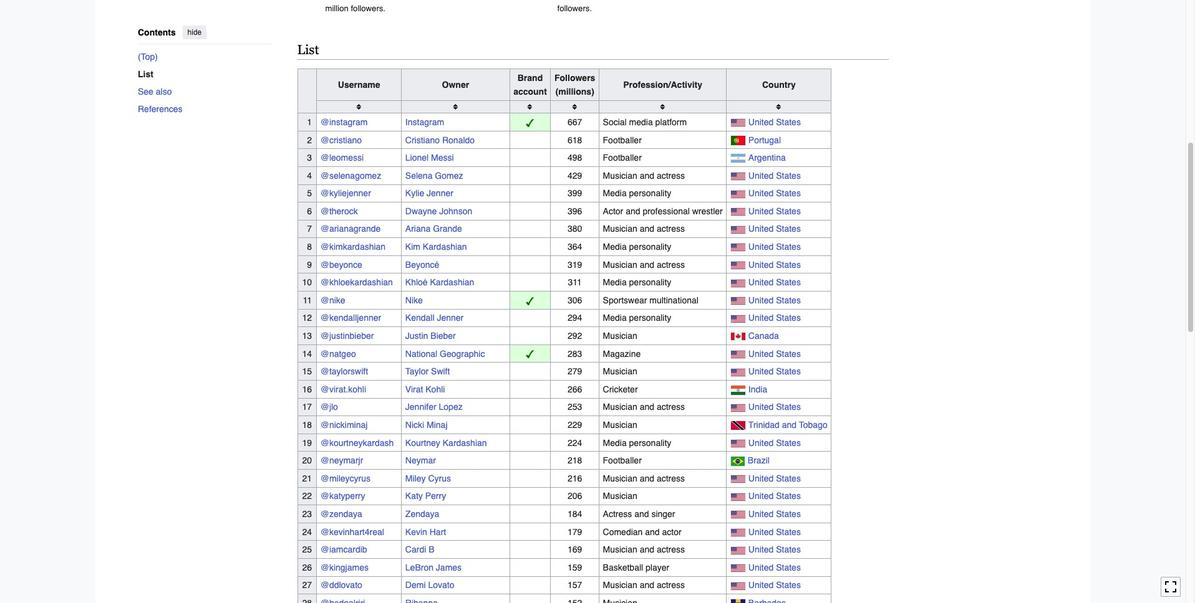 Task type: vqa. For each thing, say whether or not it's contained in the screenshot.
Virat Kohli link
yes



Task type: describe. For each thing, give the bounding box(es) containing it.
nicki
[[405, 420, 424, 430]]

account
[[513, 87, 547, 97]]

218
[[568, 456, 582, 466]]

united states for 279
[[748, 367, 801, 377]]

states for 216
[[776, 474, 801, 484]]

united states for 429
[[748, 171, 801, 181]]

kardashian for kourtney kardashian
[[443, 438, 487, 448]]

followers (millions)
[[555, 73, 595, 97]]

selena
[[405, 171, 433, 181]]

and for 380
[[640, 224, 654, 234]]

united states link for 667
[[748, 117, 801, 127]]

cardi
[[405, 545, 426, 555]]

united states for 216
[[748, 474, 801, 484]]

sportswear
[[603, 296, 647, 306]]

multinational
[[650, 296, 699, 306]]

india link
[[748, 385, 767, 395]]

266
[[568, 385, 582, 395]]

united states link for 216
[[748, 474, 801, 484]]

owner
[[442, 80, 469, 90]]

jenner for kendall jenner
[[437, 313, 464, 323]]

and for 179
[[645, 527, 660, 537]]

216
[[568, 474, 582, 484]]

canada link
[[748, 331, 779, 341]]

references
[[138, 104, 182, 114]]

states for 206
[[776, 492, 801, 502]]

319
[[568, 260, 582, 270]]

@khloekardashian link
[[320, 278, 393, 288]]

states for 159
[[776, 563, 801, 573]]

media for 224
[[603, 438, 627, 448]]

@mileycyrus
[[320, 474, 371, 484]]

neymar
[[405, 456, 436, 466]]

argentina
[[748, 153, 786, 163]]

footballer for 618
[[603, 135, 642, 145]]

states for 396
[[776, 206, 801, 216]]

see
[[138, 86, 153, 96]]

united for 216
[[748, 474, 774, 484]]

lionel
[[405, 153, 429, 163]]

musician and actress for 169
[[603, 545, 685, 555]]

cyrus
[[428, 474, 451, 484]]

lebron
[[405, 563, 434, 573]]

kardashian for kim kardashian
[[423, 242, 467, 252]]

cardi b
[[405, 545, 434, 555]]

jennifer lopez
[[405, 403, 463, 413]]

states for 294
[[776, 313, 801, 323]]

@justinbieber
[[320, 331, 374, 341]]

0 vertical spatial list
[[297, 42, 319, 57]]

380
[[568, 224, 582, 234]]

also
[[156, 86, 172, 96]]

kylie jenner
[[405, 189, 453, 199]]

@leomessi
[[320, 153, 364, 163]]

instagram
[[405, 117, 444, 127]]

lionel messi link
[[405, 153, 454, 163]]

virat kohli
[[405, 385, 445, 395]]

musician and actress for 216
[[603, 474, 685, 484]]

10 musician from the top
[[603, 545, 637, 555]]

@leomessi link
[[320, 153, 364, 163]]

3 musician from the top
[[603, 260, 637, 270]]

9 musician from the top
[[603, 492, 637, 502]]

platform
[[655, 117, 687, 127]]

united states link for 319
[[748, 260, 801, 270]]

states for 429
[[776, 171, 801, 181]]

cristiano
[[405, 135, 440, 145]]

media for 311
[[603, 278, 627, 288]]

states for 399
[[776, 189, 801, 199]]

667
[[568, 117, 582, 127]]

@iamcardib
[[320, 545, 367, 555]]

@khloekardashian
[[320, 278, 393, 288]]

united for 319
[[748, 260, 774, 270]]

actress for 429
[[657, 171, 685, 181]]

media personality for 399
[[603, 189, 671, 199]]

media for 399
[[603, 189, 627, 199]]

india
[[748, 385, 767, 395]]

1 vertical spatial list
[[138, 69, 153, 79]]

united states link for 294
[[748, 313, 801, 323]]

5 musician from the top
[[603, 367, 637, 377]]

2 musician from the top
[[603, 224, 637, 234]]

justin bieber
[[405, 331, 456, 341]]

actor
[[603, 206, 623, 216]]

and for 184
[[634, 510, 649, 520]]

kylie
[[405, 189, 424, 199]]

united states for 319
[[748, 260, 801, 270]]

bieber
[[431, 331, 456, 341]]

zendaya link
[[405, 510, 439, 520]]

united states link for 224
[[748, 438, 801, 448]]

179
[[568, 527, 582, 537]]

grande
[[433, 224, 462, 234]]

united states for 399
[[748, 189, 801, 199]]

states for 319
[[776, 260, 801, 270]]

kourtney kardashian link
[[405, 438, 487, 448]]

lebron james
[[405, 563, 462, 573]]

lovato
[[428, 581, 454, 591]]

zendaya
[[405, 510, 439, 520]]

minaj
[[427, 420, 448, 430]]

8 musician from the top
[[603, 474, 637, 484]]

united states link for 206
[[748, 492, 801, 502]]

7 musician from the top
[[603, 420, 637, 430]]

united states link for 179
[[748, 527, 801, 537]]

list link
[[138, 65, 282, 83]]

media for 294
[[603, 313, 627, 323]]

united for 380
[[748, 224, 774, 234]]

united for 157
[[748, 581, 774, 591]]

musician and actress for 319
[[603, 260, 685, 270]]

references link
[[138, 100, 272, 118]]

united for 179
[[748, 527, 774, 537]]

306
[[568, 296, 582, 306]]

@nickiminaj link
[[320, 420, 368, 430]]

and for 216
[[640, 474, 654, 484]]

trinidad and tobago link
[[748, 420, 828, 430]]

brazil
[[748, 456, 770, 466]]

states for 311
[[776, 278, 801, 288]]

united states for 283
[[748, 349, 801, 359]]

united states link for 159
[[748, 563, 801, 573]]

united states for 184
[[748, 510, 801, 520]]

4 musician from the top
[[603, 331, 637, 341]]

actress for 169
[[657, 545, 685, 555]]

cristiano ronaldo link
[[405, 135, 475, 145]]

and for 157
[[640, 581, 654, 591]]

justin bieber link
[[405, 331, 456, 341]]

musician and actress for 253
[[603, 403, 685, 413]]

399
[[568, 189, 582, 199]]

united states for 159
[[748, 563, 801, 573]]

media personality for 364
[[603, 242, 671, 252]]

musician and actress for 429
[[603, 171, 685, 181]]

united states for 306
[[748, 296, 801, 306]]

states for 667
[[776, 117, 801, 127]]

yes image for 306
[[526, 297, 534, 305]]

(top)
[[138, 51, 157, 61]]

united states link for 380
[[748, 224, 801, 234]]

united states for 380
[[748, 224, 801, 234]]

kevin hart link
[[405, 527, 446, 537]]

united states link for 169
[[748, 545, 801, 555]]

kevin hart
[[405, 527, 446, 537]]

portugal link
[[748, 135, 781, 145]]

@kingjames link
[[320, 563, 369, 573]]

159
[[568, 563, 582, 573]]

@nike
[[320, 296, 345, 306]]

united states for 311
[[748, 278, 801, 288]]

personality for 224
[[629, 438, 671, 448]]

personality for 294
[[629, 313, 671, 323]]

6 musician from the top
[[603, 403, 637, 413]]

hide
[[187, 28, 201, 37]]

united states for 169
[[748, 545, 801, 555]]

social media platform
[[603, 117, 687, 127]]

@arianagrande link
[[320, 224, 381, 234]]

294
[[568, 313, 582, 323]]

country
[[762, 80, 796, 90]]

states for 179
[[776, 527, 801, 537]]

personality for 364
[[629, 242, 671, 252]]

actress for 216
[[657, 474, 685, 484]]

actress for 380
[[657, 224, 685, 234]]

@arianagrande
[[320, 224, 381, 234]]

personality for 399
[[629, 189, 671, 199]]

united states link for 283
[[748, 349, 801, 359]]

@beyonce
[[320, 260, 362, 270]]



Task type: locate. For each thing, give the bounding box(es) containing it.
united for 224
[[748, 438, 774, 448]]

1 vertical spatial kardashian
[[430, 278, 474, 288]]

professional
[[643, 206, 690, 216]]

united for 159
[[748, 563, 774, 573]]

musician and actress up actress and singer at bottom
[[603, 474, 685, 484]]

united states link for 429
[[748, 171, 801, 181]]

7 united states from the top
[[748, 260, 801, 270]]

1 media from the top
[[603, 189, 627, 199]]

@kyliejenner link
[[320, 189, 371, 199]]

see also link
[[138, 83, 272, 100]]

united states link for 364
[[748, 242, 801, 252]]

musician and actress
[[603, 171, 685, 181], [603, 224, 685, 234], [603, 260, 685, 270], [603, 403, 685, 413], [603, 474, 685, 484], [603, 545, 685, 555], [603, 581, 685, 591]]

2 footballer from the top
[[603, 153, 642, 163]]

states for 380
[[776, 224, 801, 234]]

6 united states from the top
[[748, 242, 801, 252]]

and for 396
[[626, 206, 640, 216]]

demi lovato
[[405, 581, 454, 591]]

3 actress from the top
[[657, 260, 685, 270]]

states for 184
[[776, 510, 801, 520]]

2 personality from the top
[[629, 242, 671, 252]]

12 united from the top
[[748, 367, 774, 377]]

musician and actress down comedian and actor
[[603, 545, 685, 555]]

united for 306
[[748, 296, 774, 306]]

demi lovato link
[[405, 581, 454, 591]]

instagram link
[[405, 117, 444, 127]]

united states for 294
[[748, 313, 801, 323]]

united states link for 157
[[748, 581, 801, 591]]

19 united from the top
[[748, 545, 774, 555]]

hide button
[[182, 26, 206, 39]]

kevin
[[405, 527, 427, 537]]

17 united from the top
[[748, 510, 774, 520]]

footballer
[[603, 135, 642, 145], [603, 153, 642, 163], [603, 456, 642, 466]]

united for 396
[[748, 206, 774, 216]]

musician and actress down basketball player
[[603, 581, 685, 591]]

username
[[338, 80, 380, 90]]

yes image for 283
[[526, 351, 534, 359]]

@neymarjr link
[[320, 456, 363, 466]]

and left 'actor'
[[645, 527, 660, 537]]

and up actor and professional wrestler
[[640, 171, 654, 181]]

1 musician from the top
[[603, 171, 637, 181]]

4 media personality from the top
[[603, 313, 671, 323]]

2 media personality from the top
[[603, 242, 671, 252]]

16 united from the top
[[748, 492, 774, 502]]

4 united states link from the top
[[748, 206, 801, 216]]

media up actor
[[603, 189, 627, 199]]

personality up actor and professional wrestler
[[629, 189, 671, 199]]

1 united from the top
[[748, 117, 774, 127]]

10 united states from the top
[[748, 313, 801, 323]]

musician and actress for 157
[[603, 581, 685, 591]]

396
[[568, 206, 582, 216]]

16 united states from the top
[[748, 492, 801, 502]]

selena gomez
[[405, 171, 463, 181]]

2 united states link from the top
[[748, 171, 801, 181]]

4 actress from the top
[[657, 403, 685, 413]]

actor
[[662, 527, 682, 537]]

@cristiano
[[320, 135, 362, 145]]

6 united states link from the top
[[748, 242, 801, 252]]

6 states from the top
[[776, 242, 801, 252]]

swift
[[431, 367, 450, 377]]

(millions)
[[556, 87, 594, 97]]

7 actress from the top
[[657, 581, 685, 591]]

7 musician and actress from the top
[[603, 581, 685, 591]]

states for 364
[[776, 242, 801, 252]]

states for 283
[[776, 349, 801, 359]]

5 musician and actress from the top
[[603, 474, 685, 484]]

musician and actress down actor and professional wrestler
[[603, 224, 685, 234]]

5 media personality from the top
[[603, 438, 671, 448]]

8 united from the top
[[748, 278, 774, 288]]

11 united states from the top
[[748, 349, 801, 359]]

miley cyrus link
[[405, 474, 451, 484]]

8 states from the top
[[776, 278, 801, 288]]

15 united states link from the top
[[748, 474, 801, 484]]

neymar link
[[405, 456, 436, 466]]

united for 667
[[748, 117, 774, 127]]

media personality up actor
[[603, 189, 671, 199]]

united states link for 399
[[748, 189, 801, 199]]

perry
[[425, 492, 446, 502]]

yes image left 283
[[526, 351, 534, 359]]

12 united states link from the top
[[748, 367, 801, 377]]

6 actress from the top
[[657, 545, 685, 555]]

personality down actor and professional wrestler
[[629, 242, 671, 252]]

united states link for 184
[[748, 510, 801, 520]]

actress for 253
[[657, 403, 685, 413]]

and down actor and professional wrestler
[[640, 224, 654, 234]]

1 footballer from the top
[[603, 135, 642, 145]]

3 states from the top
[[776, 189, 801, 199]]

media personality for 311
[[603, 278, 671, 288]]

7 states from the top
[[776, 260, 801, 270]]

united for 294
[[748, 313, 774, 323]]

20 united states link from the top
[[748, 563, 801, 573]]

0 vertical spatial jenner
[[427, 189, 453, 199]]

united states link for 253
[[748, 403, 801, 413]]

media personality down actor
[[603, 242, 671, 252]]

0 vertical spatial yes image
[[526, 297, 534, 305]]

actress for 319
[[657, 260, 685, 270]]

geographic
[[440, 349, 485, 359]]

5 personality from the top
[[629, 438, 671, 448]]

actress and singer
[[603, 510, 675, 520]]

4 personality from the top
[[629, 313, 671, 323]]

media down sportswear
[[603, 313, 627, 323]]

@jlo
[[320, 403, 338, 413]]

20 states from the top
[[776, 563, 801, 573]]

and right actor
[[626, 206, 640, 216]]

media
[[603, 189, 627, 199], [603, 242, 627, 252], [603, 278, 627, 288], [603, 313, 627, 323], [603, 438, 627, 448]]

nike
[[405, 296, 423, 306]]

trinidad
[[748, 420, 780, 430]]

ariana
[[405, 224, 431, 234]]

157
[[568, 581, 582, 591]]

@kourtneykardash link
[[320, 438, 394, 448]]

cricketer
[[603, 385, 638, 395]]

@kevinhart4real link
[[320, 527, 384, 537]]

kim
[[405, 242, 420, 252]]

5 states from the top
[[776, 224, 801, 234]]

11 united from the top
[[748, 349, 774, 359]]

nicki minaj
[[405, 420, 448, 430]]

2 vertical spatial kardashian
[[443, 438, 487, 448]]

18 united states link from the top
[[748, 527, 801, 537]]

@zendaya
[[320, 510, 362, 520]]

17 united states link from the top
[[748, 510, 801, 520]]

states for 253
[[776, 403, 801, 413]]

1 actress from the top
[[657, 171, 685, 181]]

3 united states from the top
[[748, 189, 801, 199]]

kourtney
[[405, 438, 440, 448]]

15 united from the top
[[748, 474, 774, 484]]

7 united states link from the top
[[748, 260, 801, 270]]

1 vertical spatial footballer
[[603, 153, 642, 163]]

18 united states from the top
[[748, 527, 801, 537]]

musician and actress up 'sportswear multinational'
[[603, 260, 685, 270]]

media personality down cricketer
[[603, 438, 671, 448]]

@kingjames
[[320, 563, 369, 573]]

0 vertical spatial footballer
[[603, 135, 642, 145]]

united states link for 279
[[748, 367, 801, 377]]

musician and actress for 380
[[603, 224, 685, 234]]

media personality for 224
[[603, 438, 671, 448]]

618
[[568, 135, 582, 145]]

khloé
[[405, 278, 428, 288]]

united for 206
[[748, 492, 774, 502]]

224
[[568, 438, 582, 448]]

united for 283
[[748, 349, 774, 359]]

media for 364
[[603, 242, 627, 252]]

11 musician from the top
[[603, 581, 637, 591]]

19 united states from the top
[[748, 545, 801, 555]]

united states
[[748, 117, 801, 127], [748, 171, 801, 181], [748, 189, 801, 199], [748, 206, 801, 216], [748, 224, 801, 234], [748, 242, 801, 252], [748, 260, 801, 270], [748, 278, 801, 288], [748, 296, 801, 306], [748, 313, 801, 323], [748, 349, 801, 359], [748, 367, 801, 377], [748, 403, 801, 413], [748, 438, 801, 448], [748, 474, 801, 484], [748, 492, 801, 502], [748, 510, 801, 520], [748, 527, 801, 537], [748, 545, 801, 555], [748, 563, 801, 573], [748, 581, 801, 591]]

united states for 206
[[748, 492, 801, 502]]

johnson
[[439, 206, 472, 216]]

profession/activity
[[623, 80, 702, 90]]

@selenagomez
[[320, 171, 381, 181]]

jenner up dwayne johnson
[[427, 189, 453, 199]]

@mileycyrus link
[[320, 474, 371, 484]]

united
[[748, 117, 774, 127], [748, 171, 774, 181], [748, 189, 774, 199], [748, 206, 774, 216], [748, 224, 774, 234], [748, 242, 774, 252], [748, 260, 774, 270], [748, 278, 774, 288], [748, 296, 774, 306], [748, 313, 774, 323], [748, 349, 774, 359], [748, 367, 774, 377], [748, 403, 774, 413], [748, 438, 774, 448], [748, 474, 774, 484], [748, 492, 774, 502], [748, 510, 774, 520], [748, 527, 774, 537], [748, 545, 774, 555], [748, 563, 774, 573], [748, 581, 774, 591]]

and down player
[[640, 581, 654, 591]]

jennifer
[[405, 403, 436, 413]]

19 states from the top
[[776, 545, 801, 555]]

@kendalljenner
[[320, 313, 381, 323]]

1 vertical spatial yes image
[[526, 351, 534, 359]]

brazil link
[[748, 456, 770, 466]]

3 personality from the top
[[629, 278, 671, 288]]

personality down cricketer
[[629, 438, 671, 448]]

kardashian down minaj
[[443, 438, 487, 448]]

jenner
[[427, 189, 453, 199], [437, 313, 464, 323]]

united states for 253
[[748, 403, 801, 413]]

2 vertical spatial footballer
[[603, 456, 642, 466]]

yes image
[[526, 119, 534, 127]]

11 united states link from the top
[[748, 349, 801, 359]]

2 media from the top
[[603, 242, 627, 252]]

and up 'sportswear multinational'
[[640, 260, 654, 270]]

@beyonce link
[[320, 260, 362, 270]]

jenner up bieber at the left bottom of page
[[437, 313, 464, 323]]

and for 319
[[640, 260, 654, 270]]

11 states from the top
[[776, 349, 801, 359]]

20 united states from the top
[[748, 563, 801, 573]]

media personality up sportswear
[[603, 278, 671, 288]]

15 states from the top
[[776, 474, 801, 484]]

21 states from the top
[[776, 581, 801, 591]]

united for 253
[[748, 403, 774, 413]]

2 united from the top
[[748, 171, 774, 181]]

21 united states from the top
[[748, 581, 801, 591]]

katy perry
[[405, 492, 446, 502]]

kohli
[[426, 385, 445, 395]]

253
[[568, 403, 582, 413]]

@cristiano link
[[320, 135, 362, 145]]

and down comedian and actor
[[640, 545, 654, 555]]

17 united states from the top
[[748, 510, 801, 520]]

1 united states from the top
[[748, 117, 801, 127]]

and left tobago
[[782, 420, 797, 430]]

12 united states from the top
[[748, 367, 801, 377]]

9 states from the top
[[776, 296, 801, 306]]

actress for 157
[[657, 581, 685, 591]]

21 united states link from the top
[[748, 581, 801, 591]]

actress
[[603, 510, 632, 520]]

kardashian down beyoncé
[[430, 278, 474, 288]]

media up sportswear
[[603, 278, 627, 288]]

2 musician and actress from the top
[[603, 224, 685, 234]]

13 united states from the top
[[748, 403, 801, 413]]

united for 399
[[748, 189, 774, 199]]

united for 364
[[748, 242, 774, 252]]

united states for 179
[[748, 527, 801, 537]]

kardashian down grande
[[423, 242, 467, 252]]

18 united from the top
[[748, 527, 774, 537]]

basketball player
[[603, 563, 669, 573]]

katy perry link
[[405, 492, 446, 502]]

and up actress and singer at bottom
[[640, 474, 654, 484]]

and up comedian and actor
[[634, 510, 649, 520]]

canada
[[748, 331, 779, 341]]

united states for 157
[[748, 581, 801, 591]]

2 yes image from the top
[[526, 351, 534, 359]]

united for 184
[[748, 510, 774, 520]]

kendall jenner
[[405, 313, 464, 323]]

argentina link
[[748, 153, 786, 163]]

@jlo link
[[320, 403, 338, 413]]

13 states from the top
[[776, 403, 801, 413]]

footballer for 218
[[603, 456, 642, 466]]

actor and professional wrestler
[[603, 206, 723, 216]]

yes image
[[526, 297, 534, 305], [526, 351, 534, 359]]

1 yes image from the top
[[526, 297, 534, 305]]

states for 224
[[776, 438, 801, 448]]

media right the '224'
[[603, 438, 627, 448]]

united states for 667
[[748, 117, 801, 127]]

miley
[[405, 474, 426, 484]]

169
[[568, 545, 582, 555]]

united states for 224
[[748, 438, 801, 448]]

9 united states from the top
[[748, 296, 801, 306]]

yes image left 306
[[526, 297, 534, 305]]

united states link for 311
[[748, 278, 801, 288]]

media down actor
[[603, 242, 627, 252]]

united states link for 396
[[748, 206, 801, 216]]

14 united states link from the top
[[748, 438, 801, 448]]

5 united from the top
[[748, 224, 774, 234]]

magazine
[[603, 349, 641, 359]]

2 united states from the top
[[748, 171, 801, 181]]

personality for 311
[[629, 278, 671, 288]]

musician and actress up actor and professional wrestler
[[603, 171, 685, 181]]

footballer for 498
[[603, 153, 642, 163]]

6 united from the top
[[748, 242, 774, 252]]

kardashian for khloé kardashian
[[430, 278, 474, 288]]

8 united states from the top
[[748, 278, 801, 288]]

15 united states from the top
[[748, 474, 801, 484]]

united for 311
[[748, 278, 774, 288]]

0 vertical spatial kardashian
[[423, 242, 467, 252]]

5 united states from the top
[[748, 224, 801, 234]]

united for 429
[[748, 171, 774, 181]]

5 actress from the top
[[657, 474, 685, 484]]

1 states from the top
[[776, 117, 801, 127]]

0 horizontal spatial list
[[138, 69, 153, 79]]

13 united states link from the top
[[748, 403, 801, 413]]

311
[[568, 278, 582, 288]]

and for 169
[[640, 545, 654, 555]]

21 united from the top
[[748, 581, 774, 591]]

2 actress from the top
[[657, 224, 685, 234]]

kim kardashian link
[[405, 242, 467, 252]]

4 united states from the top
[[748, 206, 801, 216]]

national
[[405, 349, 437, 359]]

16 united states link from the top
[[748, 492, 801, 502]]

and down the magazine at the right of the page
[[640, 403, 654, 413]]

1 vertical spatial jenner
[[437, 313, 464, 323]]

fullscreen image
[[1165, 582, 1177, 594]]

taylor swift
[[405, 367, 450, 377]]

16 states from the top
[[776, 492, 801, 502]]

united for 169
[[748, 545, 774, 555]]

12 states from the top
[[776, 367, 801, 377]]

@natgeo link
[[320, 349, 356, 359]]

17 states from the top
[[776, 510, 801, 520]]

lionel messi
[[405, 153, 454, 163]]

and for 429
[[640, 171, 654, 181]]

19 united states link from the top
[[748, 545, 801, 555]]

4 media from the top
[[603, 313, 627, 323]]

429
[[568, 171, 582, 181]]

dwayne
[[405, 206, 437, 216]]

katy
[[405, 492, 423, 502]]

5 united states link from the top
[[748, 224, 801, 234]]

gomez
[[435, 171, 463, 181]]

musician and actress down cricketer
[[603, 403, 685, 413]]

states for 169
[[776, 545, 801, 555]]

khloé kardashian link
[[405, 278, 474, 288]]

7 united from the top
[[748, 260, 774, 270]]

media personality for 294
[[603, 313, 671, 323]]

283
[[568, 349, 582, 359]]

personality down 'sportswear multinational'
[[629, 313, 671, 323]]

@nike link
[[320, 296, 345, 306]]

media personality down sportswear
[[603, 313, 671, 323]]

media personality
[[603, 189, 671, 199], [603, 242, 671, 252], [603, 278, 671, 288], [603, 313, 671, 323], [603, 438, 671, 448]]

9 united from the top
[[748, 296, 774, 306]]

united states link for 306
[[748, 296, 801, 306]]

@therock link
[[320, 206, 358, 216]]

184
[[568, 510, 582, 520]]

1 horizontal spatial list
[[297, 42, 319, 57]]

@virat.kohli link
[[320, 385, 366, 395]]

personality up 'sportswear multinational'
[[629, 278, 671, 288]]

14 states from the top
[[776, 438, 801, 448]]

9 united states link from the top
[[748, 296, 801, 306]]



